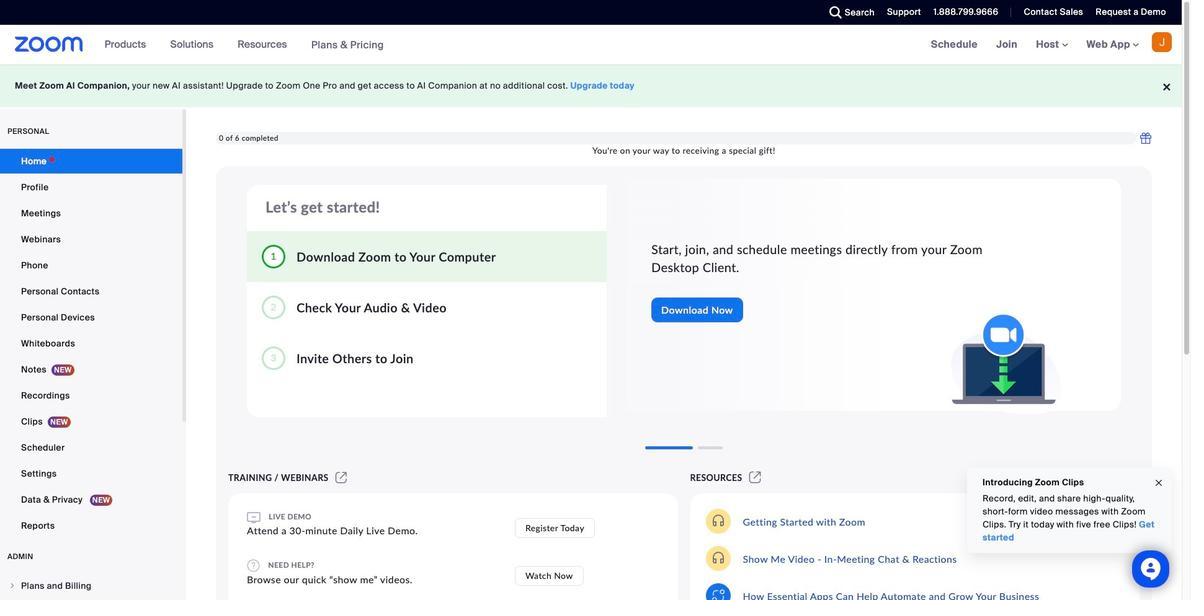 Task type: locate. For each thing, give the bounding box(es) containing it.
footer
[[0, 65, 1182, 107]]

close image
[[1154, 476, 1164, 491]]

menu item
[[0, 575, 182, 598]]

right image
[[9, 583, 16, 590]]

window new image
[[748, 473, 763, 483]]

banner
[[0, 25, 1182, 65]]

zoom logo image
[[15, 37, 83, 52]]



Task type: vqa. For each thing, say whether or not it's contained in the screenshot.
"footer"
yes



Task type: describe. For each thing, give the bounding box(es) containing it.
product information navigation
[[95, 25, 393, 65]]

personal menu menu
[[0, 149, 182, 540]]

meetings navigation
[[922, 25, 1182, 65]]

window new image
[[334, 473, 349, 483]]

profile picture image
[[1152, 32, 1172, 52]]



